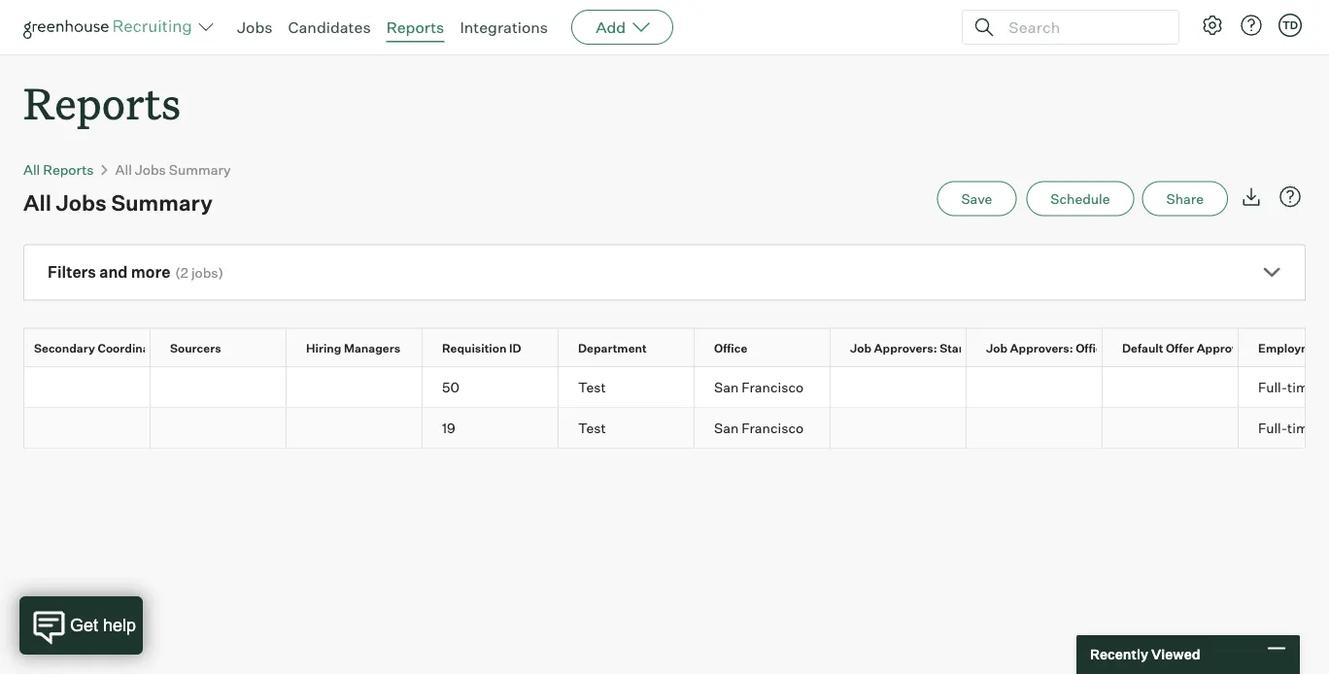 Task type: describe. For each thing, give the bounding box(es) containing it.
add
[[596, 17, 626, 37]]

save and schedule this report to revisit it! element
[[938, 181, 1027, 216]]

hiring managers column header
[[287, 329, 439, 366]]

)
[[218, 265, 224, 282]]

3 job from the left
[[1119, 341, 1140, 356]]

2 test from the top
[[578, 419, 606, 436]]

default offer approvers
[[1123, 341, 1257, 356]]

id
[[509, 341, 522, 356]]

save
[[962, 190, 993, 207]]

coordinators
[[98, 341, 172, 356]]

official
[[1076, 341, 1116, 356]]

0 vertical spatial jobs
[[237, 17, 273, 37]]

share
[[1167, 190, 1205, 207]]

secondary coordinators column header
[[15, 329, 172, 366]]

0 vertical spatial summary
[[169, 161, 231, 178]]

all reports
[[23, 161, 94, 178]]

job approvers: official job approval
[[987, 341, 1194, 356]]

schedule button
[[1027, 181, 1135, 216]]

job approvers: official job approval column header
[[967, 329, 1194, 366]]

requisition id
[[442, 341, 522, 356]]

candidates
[[288, 17, 371, 37]]

requisition
[[442, 341, 507, 356]]

recently
[[1091, 647, 1149, 664]]

configure image
[[1202, 14, 1225, 37]]

sourcers
[[170, 341, 221, 356]]

more
[[131, 263, 170, 282]]

1 francisco from the top
[[742, 378, 804, 395]]

2 time from the top
[[1288, 419, 1317, 436]]

job for job approvers: start recruiting
[[851, 341, 872, 356]]

job approvers: start recruiting
[[851, 341, 1031, 356]]

filters and more ( 2 jobs )
[[48, 263, 224, 282]]

schedule
[[1051, 190, 1111, 207]]

(
[[175, 265, 181, 282]]

1 vertical spatial jobs
[[135, 161, 166, 178]]

viewed
[[1152, 647, 1201, 664]]

reports link
[[387, 17, 445, 37]]

2
[[181, 265, 188, 282]]

recruiting
[[971, 341, 1031, 356]]

department
[[578, 341, 647, 356]]

approvers
[[1197, 341, 1257, 356]]

1 full- from the top
[[1259, 378, 1288, 395]]

filters
[[48, 263, 96, 282]]

start
[[940, 341, 969, 356]]

faq image
[[1279, 185, 1303, 209]]

jobs link
[[237, 17, 273, 37]]

employment
[[1259, 341, 1330, 356]]

download image
[[1241, 185, 1264, 209]]

sourcers column header
[[151, 329, 303, 366]]

19
[[442, 419, 456, 436]]

2 francisco from the top
[[742, 419, 804, 436]]

2 vertical spatial reports
[[43, 161, 94, 178]]

job for job approvers: official job approval
[[987, 341, 1008, 356]]

hiring
[[306, 341, 342, 356]]

1 vertical spatial reports
[[23, 74, 181, 131]]

0 vertical spatial all jobs summary
[[115, 161, 231, 178]]

50
[[442, 378, 460, 395]]

2 san from the top
[[715, 419, 739, 436]]

offer
[[1167, 341, 1195, 356]]

managers
[[344, 341, 401, 356]]

1 time from the top
[[1288, 378, 1317, 395]]

default offer approvers column header
[[1103, 329, 1257, 366]]



Task type: vqa. For each thing, say whether or not it's contained in the screenshot.
Save
yes



Task type: locate. For each thing, give the bounding box(es) containing it.
all for the all jobs summary link
[[115, 161, 132, 178]]

1 san from the top
[[715, 378, 739, 395]]

td
[[1283, 18, 1299, 32]]

0 vertical spatial full-time
[[1259, 378, 1317, 395]]

time
[[1288, 378, 1317, 395], [1288, 419, 1317, 436]]

jobs left candidates
[[237, 17, 273, 37]]

approvers:
[[875, 341, 938, 356], [1011, 341, 1074, 356]]

1 vertical spatial test
[[578, 419, 606, 436]]

2 full-time from the top
[[1259, 419, 1317, 436]]

grid
[[0, 329, 1330, 448]]

1 horizontal spatial approvers:
[[1011, 341, 1074, 356]]

approvers: for start
[[875, 341, 938, 356]]

job right start
[[987, 341, 1008, 356]]

department column header
[[559, 329, 712, 366]]

td button
[[1276, 10, 1307, 41]]

0 vertical spatial francisco
[[742, 378, 804, 395]]

candidates link
[[288, 17, 371, 37]]

share button
[[1143, 181, 1229, 216]]

approval
[[1143, 341, 1194, 356]]

test
[[578, 378, 606, 395], [578, 419, 606, 436]]

1 vertical spatial summary
[[111, 189, 213, 216]]

default
[[1123, 341, 1164, 356]]

integrations link
[[460, 17, 548, 37]]

2 horizontal spatial jobs
[[237, 17, 273, 37]]

jobs
[[191, 265, 218, 282]]

reports
[[387, 17, 445, 37], [23, 74, 181, 131], [43, 161, 94, 178]]

0 vertical spatial test
[[578, 378, 606, 395]]

save button
[[938, 181, 1017, 216]]

jobs
[[237, 17, 273, 37], [135, 161, 166, 178], [56, 189, 107, 216]]

td button
[[1279, 14, 1303, 37]]

1 san francisco from the top
[[715, 378, 804, 395]]

job
[[851, 341, 872, 356], [987, 341, 1008, 356], [1119, 341, 1140, 356]]

san
[[715, 378, 739, 395], [715, 419, 739, 436]]

hiring managers
[[306, 341, 401, 356]]

and
[[99, 263, 128, 282]]

0 horizontal spatial jobs
[[56, 189, 107, 216]]

office
[[715, 341, 748, 356]]

2 vertical spatial jobs
[[56, 189, 107, 216]]

2 horizontal spatial job
[[1119, 341, 1140, 356]]

2 san francisco from the top
[[715, 419, 804, 436]]

1 vertical spatial san
[[715, 419, 739, 436]]

requisition id column header
[[423, 329, 576, 366]]

san francisco
[[715, 378, 804, 395], [715, 419, 804, 436]]

job right official
[[1119, 341, 1140, 356]]

francisco
[[742, 378, 804, 395], [742, 419, 804, 436]]

1 horizontal spatial job
[[987, 341, 1008, 356]]

1 job from the left
[[851, 341, 872, 356]]

1 vertical spatial francisco
[[742, 419, 804, 436]]

secondary
[[34, 341, 95, 356]]

0 vertical spatial full-
[[1259, 378, 1288, 395]]

2 approvers: from the left
[[1011, 341, 1074, 356]]

1 vertical spatial all jobs summary
[[23, 189, 213, 216]]

approvers: left start
[[875, 341, 938, 356]]

2 full- from the top
[[1259, 419, 1288, 436]]

office column header
[[695, 329, 848, 366]]

full-time
[[1259, 378, 1317, 395], [1259, 419, 1317, 436]]

integrations
[[460, 17, 548, 37]]

all jobs summary link
[[115, 161, 231, 178]]

secondary coordinators
[[34, 341, 172, 356]]

0 vertical spatial reports
[[387, 17, 445, 37]]

1 full-time from the top
[[1259, 378, 1317, 395]]

add button
[[572, 10, 674, 45]]

approvers: left official
[[1011, 341, 1074, 356]]

0 vertical spatial time
[[1288, 378, 1317, 395]]

summary
[[169, 161, 231, 178], [111, 189, 213, 216]]

grid containing 50
[[0, 329, 1330, 448]]

cell
[[151, 367, 287, 407], [287, 367, 423, 407], [831, 367, 967, 407], [967, 367, 1103, 407], [1103, 367, 1240, 407], [151, 408, 287, 448], [287, 408, 423, 448], [831, 408, 967, 448], [967, 408, 1103, 448], [1103, 408, 1240, 448]]

0 horizontal spatial job
[[851, 341, 872, 356]]

approvers: for official
[[1011, 341, 1074, 356]]

0 horizontal spatial approvers:
[[875, 341, 938, 356]]

1 vertical spatial san francisco
[[715, 419, 804, 436]]

recently viewed
[[1091, 647, 1201, 664]]

2 job from the left
[[987, 341, 1008, 356]]

Search text field
[[1004, 13, 1162, 41]]

1 test from the top
[[578, 378, 606, 395]]

all
[[23, 161, 40, 178], [115, 161, 132, 178], [23, 189, 51, 216]]

0 vertical spatial san francisco
[[715, 378, 804, 395]]

job right office column header
[[851, 341, 872, 356]]

job approvers: start recruiting column header
[[831, 329, 1031, 366]]

0 vertical spatial san
[[715, 378, 739, 395]]

jobs down all reports
[[56, 189, 107, 216]]

all for all reports link
[[23, 161, 40, 178]]

1 vertical spatial full-time
[[1259, 419, 1317, 436]]

all jobs summary
[[115, 161, 231, 178], [23, 189, 213, 216]]

jobs right all reports link
[[135, 161, 166, 178]]

greenhouse recruiting image
[[23, 16, 198, 39]]

full-
[[1259, 378, 1288, 395], [1259, 419, 1288, 436]]

all reports link
[[23, 161, 94, 178]]

1 horizontal spatial jobs
[[135, 161, 166, 178]]

1 vertical spatial full-
[[1259, 419, 1288, 436]]

1 approvers: from the left
[[875, 341, 938, 356]]

1 vertical spatial time
[[1288, 419, 1317, 436]]



